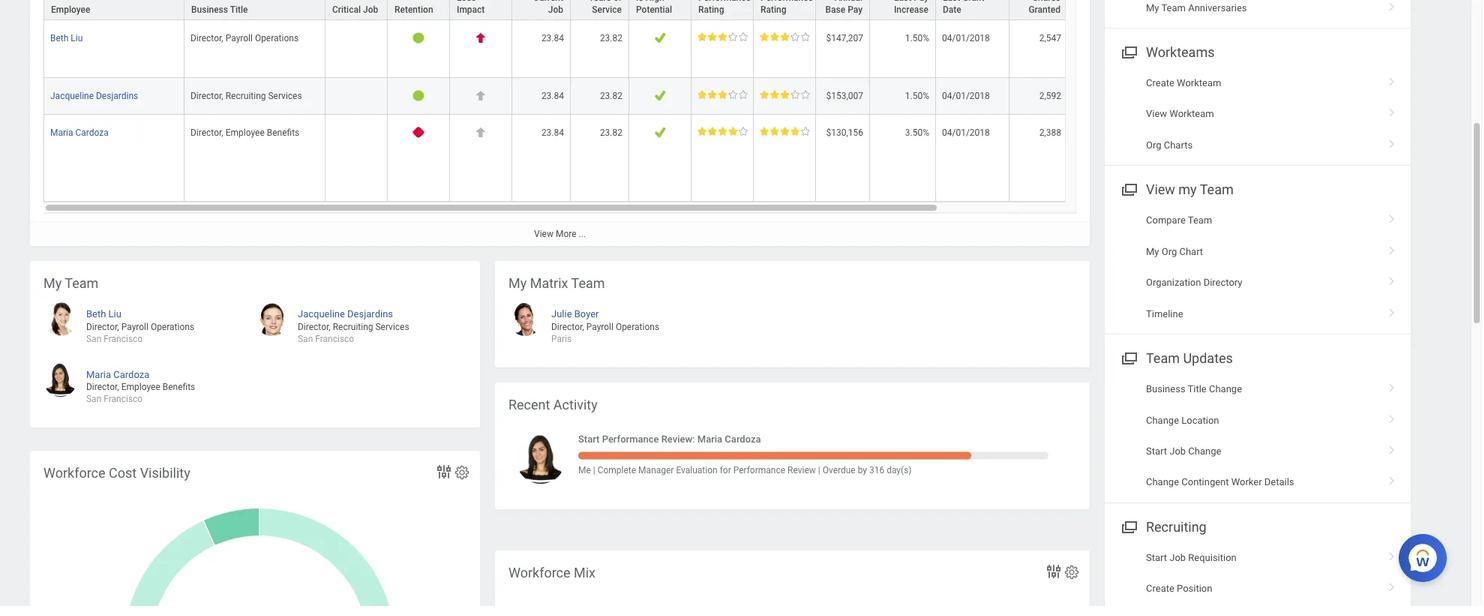 Task type: describe. For each thing, give the bounding box(es) containing it.
julie
[[551, 308, 572, 320]]

employee inside popup button
[[51, 5, 90, 15]]

my for my org chart
[[1146, 246, 1159, 257]]

last grant date
[[943, 0, 985, 15]]

change inside "link"
[[1146, 477, 1179, 488]]

chevron right image for timeline
[[1383, 303, 1402, 318]]

for
[[720, 465, 731, 475]]

employee inside maria cardoza director, employee benefits san francisco
[[121, 382, 160, 392]]

anniversaries
[[1188, 2, 1247, 13]]

...
[[579, 229, 586, 239]]

last pay increase button
[[870, 0, 935, 20]]

my team
[[44, 275, 99, 291]]

0 vertical spatial jacqueline desjardins link
[[50, 88, 138, 102]]

start performance review:  maria cardoza
[[578, 434, 761, 445]]

by
[[858, 465, 867, 475]]

cell for director, recruiting services
[[326, 78, 388, 115]]

critical
[[332, 5, 361, 15]]

chevron right image for organization directory
[[1383, 272, 1402, 287]]

is high potential button
[[629, 0, 691, 20]]

create position link
[[1105, 573, 1411, 604]]

0 vertical spatial beth liu link
[[50, 30, 83, 44]]

row containing loss impact
[[44, 0, 1209, 21]]

employee column header
[[44, 0, 185, 21]]

23.84 for director, employee benefits
[[542, 128, 564, 138]]

job for start job requisition
[[1170, 552, 1186, 563]]

create workteam link
[[1105, 68, 1411, 99]]

23.82 for $147,207
[[600, 33, 623, 44]]

is high potential
[[636, 0, 672, 15]]

recent activity
[[509, 397, 598, 413]]

organization directory link
[[1105, 267, 1411, 298]]

the loss of this employee would be catastrophic or critical to the organization. image
[[475, 32, 487, 44]]

1 vertical spatial org
[[1162, 246, 1177, 257]]

liu inside team stats element
[[71, 33, 83, 44]]

years of service column header
[[571, 0, 629, 21]]

create workteam
[[1146, 77, 1222, 89]]

team inside compare team link
[[1188, 215, 1212, 226]]

position
[[1177, 583, 1213, 594]]

cardoza for maria cardoza director, employee benefits san francisco
[[113, 369, 149, 380]]

start for start job requisition
[[1146, 552, 1167, 563]]

last grant date button
[[936, 0, 1009, 20]]

23.82 for $130,156
[[600, 128, 623, 138]]

chevron right image for my team anniversaries
[[1383, 0, 1402, 12]]

1.50% for $147,207
[[905, 33, 929, 44]]

charts
[[1164, 139, 1193, 151]]

director, inside maria cardoza director, employee benefits san francisco
[[86, 382, 119, 392]]

julie boyer list item
[[509, 302, 793, 345]]

change contingent worker details
[[1146, 477, 1294, 488]]

view for view my team
[[1146, 182, 1175, 197]]

my team anniversaries link
[[1105, 0, 1411, 23]]

retention
[[395, 5, 433, 15]]

maria cardoza director, employee benefits san francisco
[[86, 369, 195, 405]]

payroll inside team stats element
[[226, 33, 253, 44]]

compare team link
[[1105, 205, 1411, 236]]

potential
[[636, 5, 672, 15]]

worker
[[1232, 477, 1262, 488]]

my org chart
[[1146, 246, 1203, 257]]

compare
[[1146, 215, 1186, 226]]

row containing jacqueline desjardins
[[44, 78, 1209, 115]]

demo_f070.png image
[[516, 434, 566, 484]]

last for last grant date
[[943, 0, 960, 3]]

beth liu list item
[[44, 302, 255, 345]]

compare team
[[1146, 215, 1212, 226]]

retention button
[[388, 0, 449, 20]]

grant
[[963, 0, 985, 3]]

my org chart link
[[1105, 236, 1411, 267]]

jacqueline desjardins link inside list item
[[298, 305, 393, 320]]

04/01/2018 for 2,388
[[942, 128, 990, 138]]

maria for maria cardoza director, employee benefits san francisco
[[86, 369, 111, 380]]

chevron right image for create position
[[1383, 578, 1402, 593]]

list for view my team
[[1105, 205, 1411, 329]]

years of service button
[[571, 0, 629, 20]]

4 column header from the left
[[816, 0, 870, 21]]

director, recruiting services
[[191, 91, 302, 102]]

workforce for workforce mix
[[509, 565, 571, 581]]

chevron right image for my org chart
[[1383, 241, 1402, 256]]

row containing maria cardoza
[[44, 115, 1209, 202]]

my for my team anniversaries
[[1146, 2, 1159, 13]]

2,547
[[1039, 33, 1061, 44]]

desjardins inside team stats element
[[96, 91, 138, 102]]

business title change link
[[1105, 374, 1411, 405]]

change down updates
[[1209, 383, 1242, 395]]

cell for director, employee benefits
[[326, 115, 388, 202]]

location
[[1182, 414, 1219, 426]]

start for start performance review:  maria cardoza
[[578, 434, 600, 445]]

jacqueline desjardins inside team stats element
[[50, 91, 138, 102]]

pay
[[914, 0, 929, 3]]

start job requisition link
[[1105, 542, 1411, 573]]

years
[[589, 0, 611, 3]]

francisco for liu
[[104, 334, 143, 344]]

organization directory
[[1146, 277, 1243, 288]]

beth liu link inside beth liu list item
[[86, 305, 121, 320]]

cell for director, payroll operations
[[326, 20, 388, 78]]

day(s)
[[887, 465, 912, 475]]

start for start job change
[[1146, 446, 1167, 457]]

the worker has been assessed as having high potential. image for $147,207
[[654, 32, 666, 44]]

change up the start job change on the bottom right of the page
[[1146, 414, 1179, 426]]

configure workforce cost visibility image
[[454, 464, 470, 481]]

is
[[636, 0, 643, 3]]

job for start job change
[[1170, 446, 1186, 457]]

maria cardoza list item
[[44, 363, 255, 405]]

create for create workteam
[[1146, 77, 1175, 89]]

san for jacqueline desjardins
[[298, 334, 313, 344]]

chevron right image for org charts
[[1383, 134, 1402, 149]]

view for view workteam
[[1146, 108, 1167, 120]]

impact
[[457, 5, 485, 15]]

row containing beth liu
[[44, 20, 1209, 78]]

business for business title change
[[1146, 383, 1186, 395]]

manager
[[638, 465, 674, 475]]

configure and view chart data image for workforce cost visibility
[[435, 463, 453, 481]]

this worker has a high retention risk - immediate action needed. image
[[413, 127, 424, 138]]

1 | from the left
[[593, 465, 595, 475]]

23.82 for $153,007
[[600, 91, 623, 102]]

liu inside beth liu list item
[[108, 308, 121, 320]]

my team anniversaries
[[1146, 2, 1247, 13]]

increase
[[894, 5, 929, 15]]

beth liu for the beth liu link to the top
[[50, 33, 83, 44]]

business title
[[191, 5, 248, 15]]

configure and view chart data image for workforce mix
[[1045, 563, 1063, 581]]

view more ... link
[[30, 221, 1090, 246]]

payroll for beth liu
[[121, 321, 148, 332]]

menu group image
[[1118, 179, 1139, 199]]

director, for director, recruiting services
[[191, 91, 223, 102]]

team inside my team anniversaries link
[[1162, 2, 1186, 13]]

jacqueline for jacqueline desjardins link inside the list item
[[298, 308, 345, 320]]

director, for director, recruiting services san francisco
[[298, 321, 331, 332]]

benefits inside team stats element
[[267, 128, 300, 138]]

recruiting for director, recruiting services
[[226, 91, 266, 102]]

this worker has low retention risk. image
[[413, 90, 424, 101]]

maria cardoza
[[50, 128, 109, 138]]

start job change
[[1146, 446, 1222, 457]]

benefits inside maria cardoza director, employee benefits san francisco
[[163, 382, 195, 392]]

chevron right image for start job requisition
[[1383, 547, 1402, 562]]

complete
[[598, 465, 636, 475]]

this worker has low retention risk. image
[[413, 32, 424, 44]]

loss impact button
[[450, 0, 512, 20]]

is high potential column header
[[629, 0, 692, 21]]

0 horizontal spatial performance
[[602, 434, 659, 445]]

jacqueline for top jacqueline desjardins link
[[50, 91, 94, 102]]

operations inside row
[[255, 33, 299, 44]]

director, for director, employee benefits
[[191, 128, 223, 138]]

0 vertical spatial org
[[1146, 139, 1162, 151]]

list for workteams
[[1105, 68, 1411, 161]]

1 column header from the left
[[512, 0, 571, 21]]

team stats element
[[30, 0, 1209, 246]]

loss impact column header
[[450, 0, 512, 21]]

2,388
[[1039, 128, 1061, 138]]

workteam for create workteam
[[1177, 77, 1222, 89]]

04/01/2018 for 2,547
[[942, 33, 990, 44]]

23.84 for director, payroll operations
[[542, 33, 564, 44]]

create position
[[1146, 583, 1213, 594]]

cardoza for maria cardoza
[[75, 128, 109, 138]]

matrix
[[530, 275, 568, 291]]

workforce for workforce cost visibility
[[44, 465, 105, 481]]

director, payroll operations paris
[[551, 321, 659, 344]]

julie boyer
[[551, 308, 599, 320]]

0 vertical spatial maria cardoza link
[[50, 125, 109, 138]]

critical job button
[[326, 0, 387, 20]]

3.50%
[[905, 128, 929, 138]]

directory
[[1204, 277, 1243, 288]]



Task type: vqa. For each thing, say whether or not it's contained in the screenshot.
MEETS EXPECTATIONS - PERFORMANCE IN LINE WITH A SOLID TEAM CONTRIBUTOR. image corresponding to $147,207
yes



Task type: locate. For each thing, give the bounding box(es) containing it.
francisco
[[104, 334, 143, 344], [315, 334, 354, 344], [104, 394, 143, 405]]

menu group image for team updates
[[1118, 347, 1139, 368]]

1 vertical spatial workforce
[[509, 565, 571, 581]]

1 chevron right image from the top
[[1383, 103, 1402, 118]]

title for business title change
[[1188, 383, 1207, 395]]

beth inside team stats element
[[50, 33, 69, 44]]

chevron right image for start job change
[[1383, 440, 1402, 455]]

team inside my matrix team element
[[571, 275, 605, 291]]

1 horizontal spatial operations
[[255, 33, 299, 44]]

workteam inside view workteam link
[[1170, 108, 1214, 120]]

jacqueline desjardins link up maria cardoza
[[50, 88, 138, 102]]

jacqueline up maria cardoza
[[50, 91, 94, 102]]

1 04/01/2018 from the top
[[942, 33, 990, 44]]

0 horizontal spatial cardoza
[[75, 128, 109, 138]]

04/01/2018 for 2,592
[[942, 91, 990, 102]]

0 horizontal spatial liu
[[71, 33, 83, 44]]

director, inside director, payroll operations san francisco
[[86, 321, 119, 332]]

business inside business title popup button
[[191, 5, 228, 15]]

chevron right image inside "my org chart" link
[[1383, 241, 1402, 256]]

org charts link
[[1105, 130, 1411, 161]]

recruiting inside director, recruiting services san francisco
[[333, 321, 373, 332]]

3 23.82 from the top
[[600, 128, 623, 138]]

create down workteams at the right top
[[1146, 77, 1175, 89]]

0 horizontal spatial business
[[191, 5, 228, 15]]

1 vertical spatial the worker has been assessed as having high potential. image
[[654, 90, 666, 101]]

list containing create workteam
[[1105, 68, 1411, 161]]

1 last from the left
[[894, 0, 912, 3]]

director,
[[191, 33, 223, 44], [191, 91, 223, 102], [191, 128, 223, 138], [86, 321, 119, 332], [298, 321, 331, 332], [551, 321, 584, 332], [86, 382, 119, 392]]

0 vertical spatial workforce
[[44, 465, 105, 481]]

job up create position
[[1170, 552, 1186, 563]]

director, for director, payroll operations san francisco
[[86, 321, 119, 332]]

2 horizontal spatial employee
[[226, 128, 265, 138]]

jacqueline inside list item
[[298, 308, 345, 320]]

the loss of this employee would be moderate or significant to the organization. image
[[475, 90, 487, 101], [475, 127, 487, 138]]

maria inside maria cardoza director, employee benefits san francisco
[[86, 369, 111, 380]]

benefits down director, recruiting services
[[267, 128, 300, 138]]

my for my team
[[44, 275, 62, 291]]

list
[[1105, 68, 1411, 161], [1105, 205, 1411, 329], [44, 295, 467, 416], [1105, 374, 1411, 498], [1105, 542, 1411, 606]]

1 horizontal spatial jacqueline
[[298, 308, 345, 320]]

1 horizontal spatial jacqueline desjardins link
[[298, 305, 393, 320]]

0 vertical spatial cardoza
[[75, 128, 109, 138]]

my matrix team element
[[495, 261, 1090, 367]]

0 vertical spatial business
[[191, 5, 228, 15]]

23.84 for director, recruiting services
[[542, 91, 564, 102]]

change up contingent
[[1188, 446, 1222, 457]]

maria cardoza link inside list item
[[86, 366, 149, 380]]

beth
[[50, 33, 69, 44], [86, 308, 106, 320]]

2 horizontal spatial maria
[[697, 434, 722, 445]]

1 horizontal spatial employee
[[121, 382, 160, 392]]

change contingent worker details link
[[1105, 467, 1411, 498]]

0 horizontal spatial benefits
[[163, 382, 195, 392]]

1 horizontal spatial beth liu
[[86, 308, 121, 320]]

view up the org charts
[[1146, 108, 1167, 120]]

team inside my team element
[[65, 275, 99, 291]]

beth for the beth liu link to the top
[[50, 33, 69, 44]]

1 horizontal spatial |
[[818, 465, 820, 475]]

2 vertical spatial 23.82
[[600, 128, 623, 138]]

director, payroll operations
[[191, 33, 299, 44]]

1 horizontal spatial cardoza
[[113, 369, 149, 380]]

0 horizontal spatial operations
[[151, 321, 194, 332]]

jacqueline desjardins up director, recruiting services san francisco at the bottom of the page
[[298, 308, 393, 320]]

activity
[[553, 397, 598, 413]]

employee
[[51, 5, 90, 15], [226, 128, 265, 138], [121, 382, 160, 392]]

list containing compare team
[[1105, 205, 1411, 329]]

evaluation
[[676, 465, 718, 475]]

chevron right image inside change contingent worker details "link"
[[1383, 471, 1402, 486]]

business inside business title change link
[[1146, 383, 1186, 395]]

0 vertical spatial 1.50%
[[905, 33, 929, 44]]

chevron right image for view workteam
[[1383, 103, 1402, 118]]

cell left this worker has low retention risk. image
[[326, 78, 388, 115]]

316
[[869, 465, 885, 475]]

desjardins
[[96, 91, 138, 102], [347, 308, 393, 320]]

view more ...
[[534, 229, 586, 239]]

title up director, payroll operations
[[230, 5, 248, 15]]

job
[[363, 5, 378, 15], [1170, 446, 1186, 457], [1170, 552, 1186, 563]]

beth liu for the beth liu link within beth liu list item
[[86, 308, 121, 320]]

0 vertical spatial job
[[363, 5, 378, 15]]

jacqueline desjardins link
[[50, 88, 138, 102], [298, 305, 393, 320]]

view for view more ...
[[534, 229, 554, 239]]

1 the loss of this employee would be moderate or significant to the organization. image from the top
[[475, 90, 487, 101]]

2 04/01/2018 from the top
[[942, 91, 990, 102]]

1 vertical spatial 1.50%
[[905, 91, 929, 102]]

payroll inside director, payroll operations paris
[[586, 321, 614, 332]]

2 meets expectations - performance in line with a solid team contributor. image from the top
[[698, 90, 748, 99]]

0 horizontal spatial jacqueline
[[50, 91, 94, 102]]

2 23.84 from the top
[[542, 91, 564, 102]]

1.50% for $153,007
[[905, 91, 929, 102]]

services for director, recruiting services san francisco
[[375, 321, 409, 332]]

cardoza inside team stats element
[[75, 128, 109, 138]]

1 vertical spatial recruiting
[[333, 321, 373, 332]]

cell down 'critical job'
[[326, 20, 388, 78]]

1 23.82 from the top
[[600, 33, 623, 44]]

cardoza inside recent activity element
[[725, 434, 761, 445]]

1 vertical spatial services
[[375, 321, 409, 332]]

workteam down workteams at the right top
[[1177, 77, 1222, 89]]

view workteam link
[[1105, 99, 1411, 130]]

beth liu inside list item
[[86, 308, 121, 320]]

mix
[[574, 565, 596, 581]]

last inside last grant date
[[943, 0, 960, 3]]

1 vertical spatial 23.82
[[600, 91, 623, 102]]

beth liu up director, payroll operations san francisco
[[86, 308, 121, 320]]

start inside recent activity element
[[578, 434, 600, 445]]

3 menu group image from the top
[[1118, 516, 1139, 536]]

1 vertical spatial liu
[[108, 308, 121, 320]]

timeline link
[[1105, 298, 1411, 329]]

services inside director, recruiting services san francisco
[[375, 321, 409, 332]]

san for beth liu
[[86, 334, 101, 344]]

start job requisition
[[1146, 552, 1237, 563]]

performance
[[602, 434, 659, 445], [733, 465, 785, 475]]

1 vertical spatial performance
[[733, 465, 785, 475]]

job inside popup button
[[363, 5, 378, 15]]

menu group image for workteams
[[1118, 41, 1139, 61]]

1 horizontal spatial business
[[1146, 383, 1186, 395]]

0 vertical spatial services
[[268, 91, 302, 102]]

chevron right image inside the 'create position' link
[[1383, 578, 1402, 593]]

view inside team stats element
[[534, 229, 554, 239]]

2 23.82 from the top
[[600, 91, 623, 102]]

1 create from the top
[[1146, 77, 1175, 89]]

0 vertical spatial workteam
[[1177, 77, 1222, 89]]

org left chart
[[1162, 246, 1177, 257]]

4 chevron right image from the top
[[1383, 303, 1402, 318]]

1 horizontal spatial services
[[375, 321, 409, 332]]

2 chevron right image from the top
[[1383, 134, 1402, 149]]

desjardins inside list item
[[347, 308, 393, 320]]

francisco inside director, recruiting services san francisco
[[315, 334, 354, 344]]

1 vertical spatial beth
[[86, 308, 106, 320]]

service
[[592, 5, 622, 15]]

3 chevron right image from the top
[[1383, 241, 1402, 256]]

chevron right image inside my team anniversaries link
[[1383, 0, 1402, 12]]

san inside maria cardoza director, employee benefits san francisco
[[86, 394, 101, 405]]

configure and view chart data image left configure workforce cost visibility icon
[[435, 463, 453, 481]]

$153,007
[[826, 91, 863, 102]]

3 chevron right image from the top
[[1383, 210, 1402, 225]]

the worker has been assessed as having high potential. image up the worker has been assessed as having high potential. icon
[[654, 90, 666, 101]]

0 vertical spatial jacqueline desjardins
[[50, 91, 138, 102]]

workforce cost visibility element
[[30, 451, 480, 606]]

the worker has been assessed as having high potential. image
[[654, 127, 666, 138]]

jacqueline desjardins
[[50, 91, 138, 102], [298, 308, 393, 320]]

2 vertical spatial job
[[1170, 552, 1186, 563]]

business title button
[[185, 0, 325, 20]]

1 vertical spatial title
[[1188, 383, 1207, 395]]

cell
[[326, 20, 388, 78], [326, 78, 388, 115], [326, 115, 388, 202]]

loss impact
[[457, 0, 485, 15]]

1 horizontal spatial configure and view chart data image
[[1045, 563, 1063, 581]]

create left position
[[1146, 583, 1175, 594]]

business up change location
[[1146, 383, 1186, 395]]

jacqueline desjardins inside list item
[[298, 308, 393, 320]]

team updates
[[1146, 350, 1233, 366]]

3 row from the top
[[44, 78, 1209, 115]]

1 horizontal spatial workforce
[[509, 565, 571, 581]]

recruiting inside team stats element
[[226, 91, 266, 102]]

0 vertical spatial title
[[230, 5, 248, 15]]

row
[[44, 0, 1209, 21], [44, 20, 1209, 78], [44, 78, 1209, 115], [44, 115, 1209, 202]]

francisco inside director, payroll operations san francisco
[[104, 334, 143, 344]]

desjardins up director, recruiting services san francisco at the bottom of the page
[[347, 308, 393, 320]]

benefits down director, payroll operations san francisco
[[163, 382, 195, 392]]

beth inside list item
[[86, 308, 106, 320]]

beth liu link
[[50, 30, 83, 44], [86, 305, 121, 320]]

maria cardoza link
[[50, 125, 109, 138], [86, 366, 149, 380]]

1 vertical spatial benefits
[[163, 382, 195, 392]]

last up the date at the right top
[[943, 0, 960, 3]]

organization
[[1146, 277, 1201, 288]]

0 vertical spatial 23.82
[[600, 33, 623, 44]]

jacqueline desjardins link up director, recruiting services san francisco at the bottom of the page
[[298, 305, 393, 320]]

francisco inside maria cardoza director, employee benefits san francisco
[[104, 394, 143, 405]]

jacqueline desjardins list item
[[255, 302, 467, 345]]

me
[[578, 465, 591, 475]]

2 vertical spatial 04/01/2018
[[942, 128, 990, 138]]

payroll for julie boyer
[[586, 321, 614, 332]]

the loss of this employee would be moderate or significant to the organization. image right this worker has a high retention risk - immediate action needed. "image"
[[475, 127, 487, 138]]

1 vertical spatial jacqueline desjardins link
[[298, 305, 393, 320]]

beth liu link up director, payroll operations san francisco
[[86, 305, 121, 320]]

workforce cost visibility
[[44, 465, 190, 481]]

services for director, recruiting services
[[268, 91, 302, 102]]

0 horizontal spatial jacqueline desjardins
[[50, 91, 138, 102]]

2 last from the left
[[943, 0, 960, 3]]

1 chevron right image from the top
[[1383, 0, 1402, 12]]

create for create position
[[1146, 583, 1175, 594]]

1 horizontal spatial desjardins
[[347, 308, 393, 320]]

1.50%
[[905, 33, 929, 44], [905, 91, 929, 102]]

my for my matrix team
[[509, 275, 527, 291]]

change location
[[1146, 414, 1219, 426]]

2 cell from the top
[[326, 78, 388, 115]]

2 create from the top
[[1146, 583, 1175, 594]]

chevron right image inside start job change link
[[1383, 440, 1402, 455]]

job for critical job
[[363, 5, 378, 15]]

0 horizontal spatial recruiting
[[226, 91, 266, 102]]

maria
[[50, 128, 73, 138], [86, 369, 111, 380], [697, 434, 722, 445]]

start down change location
[[1146, 446, 1167, 457]]

2 vertical spatial menu group image
[[1118, 516, 1139, 536]]

1 horizontal spatial recruiting
[[333, 321, 373, 332]]

last pay increase column header
[[870, 0, 936, 21]]

exceeds expectations - performance is excellent and generally surpassed expectations and required little to no supervision. image
[[698, 127, 748, 136]]

2 horizontal spatial operations
[[616, 321, 659, 332]]

the loss of this employee would be moderate or significant to the organization. image for director, employee benefits
[[475, 127, 487, 138]]

operations inside director, payroll operations paris
[[616, 321, 659, 332]]

last up increase on the right of the page
[[894, 0, 912, 3]]

0 vertical spatial the worker has been assessed as having high potential. image
[[654, 32, 666, 44]]

0 vertical spatial performance
[[602, 434, 659, 445]]

change location link
[[1105, 405, 1411, 436]]

2 1.50% from the top
[[905, 91, 929, 102]]

1 the worker has been assessed as having high potential. image from the top
[[654, 32, 666, 44]]

2 row from the top
[[44, 20, 1209, 78]]

chevron right image
[[1383, 0, 1402, 12], [1383, 72, 1402, 87], [1383, 241, 1402, 256], [1383, 272, 1402, 287], [1383, 409, 1402, 424], [1383, 440, 1402, 455]]

1 row from the top
[[44, 0, 1209, 21]]

0 vertical spatial beth liu
[[50, 33, 83, 44]]

chevron right image for change contingent worker details
[[1383, 471, 1402, 486]]

performance right for in the bottom left of the page
[[733, 465, 785, 475]]

loss
[[457, 0, 476, 3]]

1 horizontal spatial beth liu link
[[86, 305, 121, 320]]

0 horizontal spatial workforce
[[44, 465, 105, 481]]

recent activity element
[[495, 383, 1090, 509]]

1 vertical spatial meets expectations - performance in line with a solid team contributor. image
[[698, 90, 748, 99]]

the worker has been assessed as having high potential. image
[[654, 32, 666, 44], [654, 90, 666, 101]]

details
[[1265, 477, 1294, 488]]

5 chevron right image from the top
[[1383, 409, 1402, 424]]

1 vertical spatial beth liu link
[[86, 305, 121, 320]]

view left my
[[1146, 182, 1175, 197]]

0 vertical spatial maria
[[50, 128, 73, 138]]

chevron right image inside org charts link
[[1383, 134, 1402, 149]]

desjardins up maria cardoza
[[96, 91, 138, 102]]

0 horizontal spatial beth liu
[[50, 33, 83, 44]]

last grant date column header
[[936, 0, 1010, 21]]

operations inside director, payroll operations san francisco
[[151, 321, 194, 332]]

5 chevron right image from the top
[[1383, 378, 1402, 393]]

1 1.50% from the top
[[905, 33, 929, 44]]

org charts
[[1146, 139, 1193, 151]]

payroll
[[226, 33, 253, 44], [121, 321, 148, 332], [586, 321, 614, 332]]

payroll down business title "column header"
[[226, 33, 253, 44]]

1 vertical spatial desjardins
[[347, 308, 393, 320]]

2 horizontal spatial recruiting
[[1146, 519, 1207, 535]]

3 cell from the top
[[326, 115, 388, 202]]

cardoza inside maria cardoza director, employee benefits san francisco
[[113, 369, 149, 380]]

1 cell from the top
[[326, 20, 388, 78]]

view left more
[[534, 229, 554, 239]]

payroll down boyer
[[586, 321, 614, 332]]

cost
[[109, 465, 137, 481]]

san inside director, recruiting services san francisco
[[298, 334, 313, 344]]

change down the start job change on the bottom right of the page
[[1146, 477, 1179, 488]]

1 23.84 from the top
[[542, 33, 564, 44]]

1 horizontal spatial performance
[[733, 465, 785, 475]]

0 vertical spatial employee
[[51, 5, 90, 15]]

8 chevron right image from the top
[[1383, 578, 1402, 593]]

title
[[230, 5, 248, 15], [1188, 383, 1207, 395]]

retention column header
[[388, 0, 450, 21]]

2 menu group image from the top
[[1118, 347, 1139, 368]]

list containing start job requisition
[[1105, 542, 1411, 606]]

workteam for view workteam
[[1170, 108, 1214, 120]]

7 chevron right image from the top
[[1383, 547, 1402, 562]]

maria inside recent activity element
[[697, 434, 722, 445]]

beth down my team
[[86, 308, 106, 320]]

start
[[578, 434, 600, 445], [1146, 446, 1167, 457], [1146, 552, 1167, 563]]

operations for julie boyer
[[616, 321, 659, 332]]

menu group image
[[1118, 41, 1139, 61], [1118, 347, 1139, 368], [1118, 516, 1139, 536]]

chevron right image for change location
[[1383, 409, 1402, 424]]

start up me
[[578, 434, 600, 445]]

director, recruiting services san francisco
[[298, 321, 409, 344]]

director, for director, payroll operations paris
[[551, 321, 584, 332]]

san
[[86, 334, 101, 344], [298, 334, 313, 344], [86, 394, 101, 405]]

business for business title
[[191, 5, 228, 15]]

recruiting for director, recruiting services san francisco
[[333, 321, 373, 332]]

start job change link
[[1105, 436, 1411, 467]]

last inside last pay increase
[[894, 0, 912, 3]]

list for team updates
[[1105, 374, 1411, 498]]

4 row from the top
[[44, 115, 1209, 202]]

chevron right image inside start job requisition link
[[1383, 547, 1402, 562]]

jacqueline up director, recruiting services san francisco at the bottom of the page
[[298, 308, 345, 320]]

chevron right image for compare team
[[1383, 210, 1402, 225]]

org
[[1146, 139, 1162, 151], [1162, 246, 1177, 257]]

updates
[[1183, 350, 1233, 366]]

chevron right image inside 'create workteam' link
[[1383, 72, 1402, 87]]

my
[[1179, 182, 1197, 197]]

san inside director, payroll operations san francisco
[[86, 334, 101, 344]]

| right the review
[[818, 465, 820, 475]]

jacqueline
[[50, 91, 94, 102], [298, 308, 345, 320]]

francisco for desjardins
[[315, 334, 354, 344]]

beth liu link down "employee" column header
[[50, 30, 83, 44]]

liu up director, payroll operations san francisco
[[108, 308, 121, 320]]

beth liu down "employee" column header
[[50, 33, 83, 44]]

1 horizontal spatial title
[[1188, 383, 1207, 395]]

workteam inside 'create workteam' link
[[1177, 77, 1222, 89]]

1 horizontal spatial liu
[[108, 308, 121, 320]]

$147,207
[[826, 33, 863, 44]]

the loss of this employee would be moderate or significant to the organization. image down the "the loss of this employee would be catastrophic or critical to the organization." icon on the left top of the page
[[475, 90, 487, 101]]

maria inside team stats element
[[50, 128, 73, 138]]

title up location
[[1188, 383, 1207, 395]]

6 chevron right image from the top
[[1383, 471, 1402, 486]]

critical job column header
[[326, 0, 388, 21]]

chevron right image inside business title change link
[[1383, 378, 1402, 393]]

chevron right image inside timeline "link"
[[1383, 303, 1402, 318]]

1 vertical spatial 04/01/2018
[[942, 91, 990, 102]]

director, inside director, payroll operations paris
[[551, 321, 584, 332]]

services inside team stats element
[[268, 91, 302, 102]]

title for business title
[[230, 5, 248, 15]]

1 vertical spatial maria
[[86, 369, 111, 380]]

contingent
[[1182, 477, 1229, 488]]

0 horizontal spatial payroll
[[121, 321, 148, 332]]

0 vertical spatial menu group image
[[1118, 41, 1139, 61]]

last pay increase
[[894, 0, 929, 15]]

1 vertical spatial cardoza
[[113, 369, 149, 380]]

list inside my team element
[[44, 295, 467, 416]]

3 04/01/2018 from the top
[[942, 128, 990, 138]]

visibility
[[140, 465, 190, 481]]

2 horizontal spatial cardoza
[[725, 434, 761, 445]]

0 horizontal spatial last
[[894, 0, 912, 3]]

liu down "employee" column header
[[71, 33, 83, 44]]

director, inside director, recruiting services san francisco
[[298, 321, 331, 332]]

meets expectations - performance in line with a solid team contributor. image
[[698, 32, 748, 41], [698, 90, 748, 99]]

list for recruiting
[[1105, 542, 1411, 606]]

overdue
[[823, 465, 856, 475]]

beth down "employee" column header
[[50, 33, 69, 44]]

2 vertical spatial cardoza
[[725, 434, 761, 445]]

my team element
[[30, 261, 480, 428]]

1 vertical spatial beth liu
[[86, 308, 121, 320]]

org left charts
[[1146, 139, 1162, 151]]

beth for the beth liu link within beth liu list item
[[86, 308, 106, 320]]

operations for beth liu
[[151, 321, 194, 332]]

review
[[788, 465, 816, 475]]

high
[[646, 0, 664, 3]]

1 vertical spatial view
[[1146, 182, 1175, 197]]

requisition
[[1188, 552, 1237, 563]]

0 vertical spatial desjardins
[[96, 91, 138, 102]]

|
[[593, 465, 595, 475], [818, 465, 820, 475]]

list containing beth liu
[[44, 295, 467, 416]]

more
[[556, 229, 577, 239]]

1 vertical spatial jacqueline desjardins
[[298, 308, 393, 320]]

meets expectations - performance in line with a solid team contributor. image for $147,207
[[698, 32, 748, 41]]

4 chevron right image from the top
[[1383, 272, 1402, 287]]

cell left this worker has a high retention risk - immediate action needed. "image"
[[326, 115, 388, 202]]

the loss of this employee would be moderate or significant to the organization. image for director, recruiting services
[[475, 90, 487, 101]]

2 chevron right image from the top
[[1383, 72, 1402, 87]]

chevron right image inside view workteam link
[[1383, 103, 1402, 118]]

services
[[268, 91, 302, 102], [375, 321, 409, 332]]

0 vertical spatial the loss of this employee would be moderate or significant to the organization. image
[[475, 90, 487, 101]]

change
[[1209, 383, 1242, 395], [1146, 414, 1179, 426], [1188, 446, 1222, 457], [1146, 477, 1179, 488]]

1 horizontal spatial jacqueline desjardins
[[298, 308, 393, 320]]

title inside popup button
[[230, 5, 248, 15]]

0 vertical spatial meets expectations - performance in line with a solid team contributor. image
[[698, 32, 748, 41]]

director, for director, payroll operations
[[191, 33, 223, 44]]

1 menu group image from the top
[[1118, 41, 1139, 61]]

1.50% down increase on the right of the page
[[905, 33, 929, 44]]

beth liu inside row
[[50, 33, 83, 44]]

| right me
[[593, 465, 595, 475]]

the worker has been assessed as having high potential. image down is high potential 'column header'
[[654, 32, 666, 44]]

2 vertical spatial recruiting
[[1146, 519, 1207, 535]]

business up director, payroll operations
[[191, 5, 228, 15]]

paris
[[551, 334, 572, 344]]

chevron right image for create workteam
[[1383, 72, 1402, 87]]

last for last pay increase
[[894, 0, 912, 3]]

job right critical
[[363, 5, 378, 15]]

job down change location
[[1170, 446, 1186, 457]]

chart
[[1180, 246, 1203, 257]]

1 horizontal spatial beth
[[86, 308, 106, 320]]

chevron right image inside organization directory link
[[1383, 272, 1402, 287]]

0 vertical spatial jacqueline
[[50, 91, 94, 102]]

0 vertical spatial liu
[[71, 33, 83, 44]]

chevron right image inside the change location link
[[1383, 409, 1402, 424]]

me  |  complete manager evaluation for performance review  |  overdue by 316 day(s)
[[578, 465, 912, 475]]

configure and view chart data image
[[435, 463, 453, 481], [1045, 563, 1063, 581]]

start up create position
[[1146, 552, 1167, 563]]

payroll up maria cardoza list item at left bottom
[[121, 321, 148, 332]]

1 vertical spatial job
[[1170, 446, 1186, 457]]

years of service
[[589, 0, 622, 15]]

0 horizontal spatial services
[[268, 91, 302, 102]]

chevron right image
[[1383, 103, 1402, 118], [1383, 134, 1402, 149], [1383, 210, 1402, 225], [1383, 303, 1402, 318], [1383, 378, 1402, 393], [1383, 471, 1402, 486], [1383, 547, 1402, 562], [1383, 578, 1402, 593]]

workteams
[[1146, 44, 1215, 60]]

2 column header from the left
[[692, 0, 754, 21]]

meets expectations - performance in line with a solid team contributor. image for $153,007
[[698, 90, 748, 99]]

timeline
[[1146, 308, 1183, 319]]

jacqueline desjardins up maria cardoza
[[50, 91, 138, 102]]

julie boyer link
[[551, 305, 599, 320]]

0 horizontal spatial jacqueline desjardins link
[[50, 88, 138, 102]]

1 vertical spatial business
[[1146, 383, 1186, 395]]

2 vertical spatial employee
[[121, 382, 160, 392]]

the worker has been assessed as having high potential. image for $153,007
[[654, 90, 666, 101]]

1 meets expectations - performance in line with a solid team contributor. image from the top
[[698, 32, 748, 41]]

performance up complete
[[602, 434, 659, 445]]

2 the worker has been assessed as having high potential. image from the top
[[654, 90, 666, 101]]

business title column header
[[185, 0, 326, 21]]

0 horizontal spatial title
[[230, 5, 248, 15]]

director, employee benefits
[[191, 128, 300, 138]]

review:
[[661, 434, 695, 445]]

workteam down create workteam at right top
[[1170, 108, 1214, 120]]

column header
[[512, 0, 571, 21], [692, 0, 754, 21], [754, 0, 816, 21], [816, 0, 870, 21]]

chevron right image for business title change
[[1383, 378, 1402, 393]]

2 | from the left
[[818, 465, 820, 475]]

menu group image for recruiting
[[1118, 516, 1139, 536]]

1 vertical spatial employee
[[226, 128, 265, 138]]

my matrix team
[[509, 275, 605, 291]]

workforce
[[44, 465, 105, 481], [509, 565, 571, 581]]

payroll inside director, payroll operations san francisco
[[121, 321, 148, 332]]

chevron right image inside compare team link
[[1383, 210, 1402, 225]]

configure and view chart data image left configure workforce mix icon
[[1045, 563, 1063, 581]]

1.50% up 3.50%
[[905, 91, 929, 102]]

3 23.84 from the top
[[542, 128, 564, 138]]

director, payroll operations san francisco
[[86, 321, 194, 344]]

6 chevron right image from the top
[[1383, 440, 1402, 455]]

list containing business title change
[[1105, 374, 1411, 498]]

0 horizontal spatial maria
[[50, 128, 73, 138]]

workforce left the mix at the left of the page
[[509, 565, 571, 581]]

business title change
[[1146, 383, 1242, 395]]

maria for maria cardoza
[[50, 128, 73, 138]]

3 column header from the left
[[754, 0, 816, 21]]

my
[[1146, 2, 1159, 13], [1146, 246, 1159, 257], [44, 275, 62, 291], [509, 275, 527, 291]]

view
[[1146, 108, 1167, 120], [1146, 182, 1175, 197], [534, 229, 554, 239]]

2 the loss of this employee would be moderate or significant to the organization. image from the top
[[475, 127, 487, 138]]

workforce left the cost
[[44, 465, 105, 481]]

0 vertical spatial beth
[[50, 33, 69, 44]]

jacqueline inside row
[[50, 91, 94, 102]]

recent
[[509, 397, 550, 413]]

2 vertical spatial maria
[[697, 434, 722, 445]]

configure workforce mix image
[[1064, 564, 1080, 581]]



